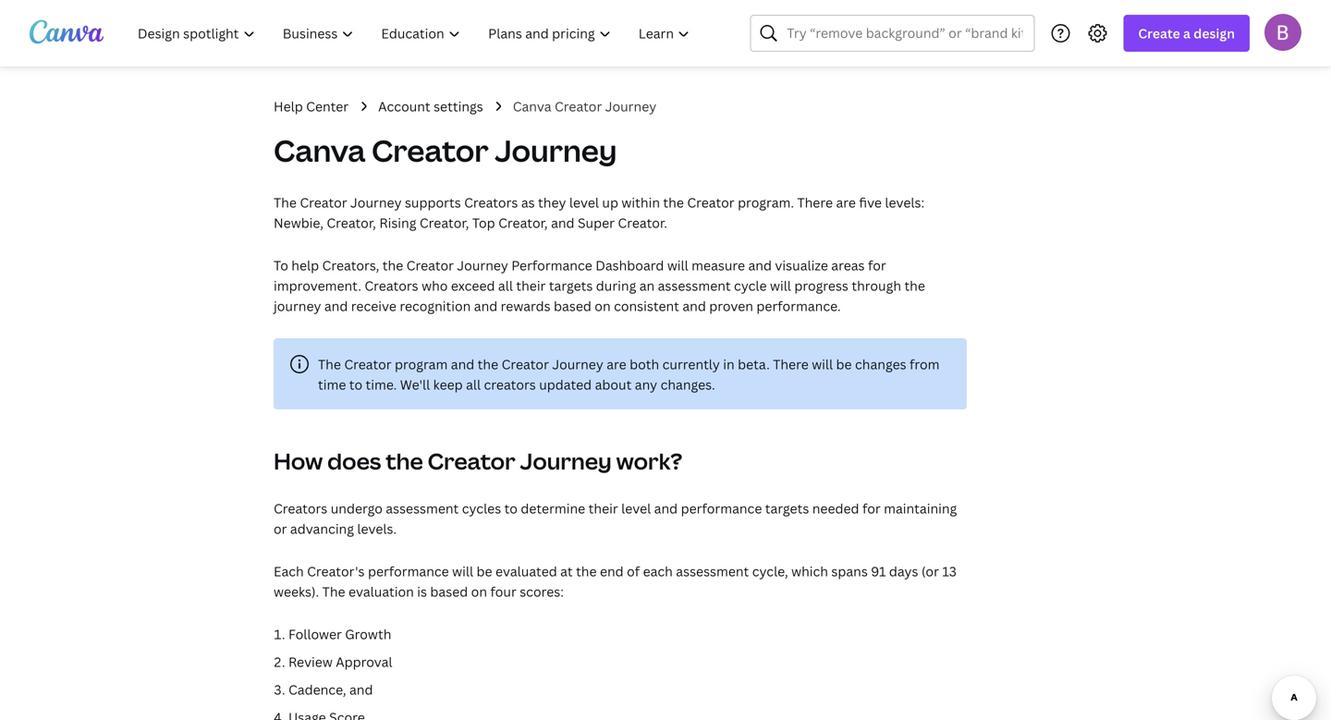 Task type: vqa. For each thing, say whether or not it's contained in the screenshot.
right these
no



Task type: locate. For each thing, give the bounding box(es) containing it.
based down performance
[[554, 297, 592, 315]]

creator, down "supports"
[[420, 214, 469, 232]]

0 vertical spatial creators
[[464, 194, 518, 211]]

2 vertical spatial assessment
[[676, 563, 749, 580]]

super
[[578, 214, 615, 232]]

to right cycles
[[505, 500, 518, 517]]

1 vertical spatial there
[[773, 356, 809, 373]]

review approval
[[288, 653, 393, 671]]

1 horizontal spatial their
[[589, 500, 618, 517]]

0 vertical spatial their
[[516, 277, 546, 295]]

through
[[852, 277, 902, 295]]

1 horizontal spatial on
[[595, 297, 611, 315]]

0 vertical spatial there
[[797, 194, 833, 211]]

0 vertical spatial canva creator journey
[[513, 98, 657, 115]]

canva right the "settings"
[[513, 98, 552, 115]]

0 horizontal spatial creator,
[[327, 214, 376, 232]]

are inside the creator journey supports creators as they level up within the creator program. there are five levels: newbie, creator, rising creator, top creator, and super creator.
[[836, 194, 856, 211]]

level down work?
[[621, 500, 651, 517]]

are up about
[[607, 356, 627, 373]]

0 horizontal spatial creators
[[274, 500, 328, 517]]

creators inside the creator journey supports creators as they level up within the creator program. there are five levels: newbie, creator, rising creator, top creator, and super creator.
[[464, 194, 518, 211]]

the up newbie,
[[274, 194, 297, 211]]

a
[[1184, 25, 1191, 42]]

recognition
[[400, 297, 471, 315]]

be up "four"
[[477, 563, 492, 580]]

create
[[1139, 25, 1181, 42]]

dashboard
[[596, 257, 664, 274]]

0 vertical spatial for
[[868, 257, 886, 274]]

spans
[[832, 563, 868, 580]]

the right at
[[576, 563, 597, 580]]

creator.
[[618, 214, 668, 232]]

help
[[274, 98, 303, 115]]

all
[[498, 277, 513, 295], [466, 376, 481, 393]]

performance up is
[[368, 563, 449, 580]]

there right program.
[[797, 194, 833, 211]]

1 vertical spatial assessment
[[386, 500, 459, 517]]

the inside the creator journey supports creators as they level up within the creator program. there are five levels: newbie, creator, rising creator, top creator, and super creator.
[[274, 194, 297, 211]]

assessment right each
[[676, 563, 749, 580]]

level up super
[[569, 194, 599, 211]]

for inside creators undergo assessment cycles to determine their level and performance targets needed for maintaining or advancing levels.
[[863, 500, 881, 517]]

there
[[797, 194, 833, 211], [773, 356, 809, 373]]

for right needed
[[863, 500, 881, 517]]

2 horizontal spatial creator,
[[498, 214, 548, 232]]

1 vertical spatial their
[[589, 500, 618, 517]]

0 horizontal spatial canva
[[274, 130, 366, 171]]

assessment up levels.
[[386, 500, 459, 517]]

canva inside canva creator journey link
[[513, 98, 552, 115]]

to
[[349, 376, 363, 393], [505, 500, 518, 517]]

the
[[663, 194, 684, 211], [383, 257, 403, 274], [905, 277, 926, 295], [478, 356, 499, 373], [386, 446, 423, 476], [576, 563, 597, 580]]

1 vertical spatial be
[[477, 563, 492, 580]]

help center
[[274, 98, 349, 115]]

based inside to help creators, the creator journey performance dashboard will measure and visualize areas for improvement. creators who exceed all their targets during an assessment cycle will progress through the journey and receive recognition and rewards based on consistent and proven performance.
[[554, 297, 592, 315]]

1 vertical spatial the
[[318, 356, 341, 373]]

there right the beta.
[[773, 356, 809, 373]]

0 horizontal spatial be
[[477, 563, 492, 580]]

needed
[[813, 500, 860, 517]]

creator,
[[327, 214, 376, 232], [420, 214, 469, 232], [498, 214, 548, 232]]

undergo
[[331, 500, 383, 517]]

four
[[490, 583, 517, 601]]

visualize
[[775, 257, 828, 274]]

cycle,
[[752, 563, 788, 580]]

0 vertical spatial based
[[554, 297, 592, 315]]

based right is
[[430, 583, 468, 601]]

1 vertical spatial are
[[607, 356, 627, 373]]

journey
[[274, 297, 321, 315]]

on inside to help creators, the creator journey performance dashboard will measure and visualize areas for improvement. creators who exceed all their targets during an assessment cycle will progress through the journey and receive recognition and rewards based on consistent and proven performance.
[[595, 297, 611, 315]]

any
[[635, 376, 658, 393]]

their right determine
[[589, 500, 618, 517]]

progress
[[795, 277, 849, 295]]

targets left needed
[[765, 500, 809, 517]]

1 horizontal spatial creator,
[[420, 214, 469, 232]]

0 horizontal spatial all
[[466, 376, 481, 393]]

cycle
[[734, 277, 767, 295]]

are
[[836, 194, 856, 211], [607, 356, 627, 373]]

are inside the creator program and the creator journey are both currently in beta. there will be changes from time to time. we'll keep all creators updated about any changes.
[[607, 356, 627, 373]]

0 vertical spatial the
[[274, 194, 297, 211]]

each creator's performance will be evaluated at the end of each assessment cycle, which spans 91 days (or 13 weeks). the evaluation is based on four scores:
[[274, 563, 957, 601]]

as
[[521, 194, 535, 211]]

2 horizontal spatial creators
[[464, 194, 518, 211]]

follower
[[288, 626, 342, 643]]

updated
[[539, 376, 592, 393]]

all up rewards
[[498, 277, 513, 295]]

assessment down measure
[[658, 277, 731, 295]]

1 vertical spatial level
[[621, 500, 651, 517]]

all right keep
[[466, 376, 481, 393]]

be
[[836, 356, 852, 373], [477, 563, 492, 580]]

0 vertical spatial to
[[349, 376, 363, 393]]

0 horizontal spatial performance
[[368, 563, 449, 580]]

the right the creators,
[[383, 257, 403, 274]]

the down creator's
[[322, 583, 345, 601]]

settings
[[434, 98, 483, 115]]

and
[[551, 214, 575, 232], [749, 257, 772, 274], [324, 297, 348, 315], [474, 297, 498, 315], [683, 297, 706, 315], [451, 356, 475, 373], [654, 500, 678, 517], [350, 681, 373, 699]]

and down improvement.
[[324, 297, 348, 315]]

creators inside creators undergo assessment cycles to determine their level and performance targets needed for maintaining or advancing levels.
[[274, 500, 328, 517]]

0 vertical spatial be
[[836, 356, 852, 373]]

0 horizontal spatial on
[[471, 583, 487, 601]]

0 horizontal spatial targets
[[549, 277, 593, 295]]

for up through
[[868, 257, 886, 274]]

to
[[274, 257, 288, 274]]

1 creator, from the left
[[327, 214, 376, 232]]

the
[[274, 194, 297, 211], [318, 356, 341, 373], [322, 583, 345, 601]]

2 creator, from the left
[[420, 214, 469, 232]]

the creator program and the creator journey are both currently in beta. there will be changes from time to time. we'll keep all creators updated about any changes.
[[318, 356, 940, 393]]

about
[[595, 376, 632, 393]]

1 horizontal spatial to
[[505, 500, 518, 517]]

newbie,
[[274, 214, 324, 232]]

their up rewards
[[516, 277, 546, 295]]

performance up cycle,
[[681, 500, 762, 517]]

canva creator journey
[[513, 98, 657, 115], [274, 130, 617, 171]]

how
[[274, 446, 323, 476]]

creators up top
[[464, 194, 518, 211]]

targets down performance
[[549, 277, 593, 295]]

1 vertical spatial based
[[430, 583, 468, 601]]

changes.
[[661, 376, 715, 393]]

13
[[943, 563, 957, 580]]

journey
[[605, 98, 657, 115], [495, 130, 617, 171], [350, 194, 402, 211], [457, 257, 508, 274], [552, 356, 604, 373], [520, 446, 612, 476]]

follower growth
[[288, 626, 392, 643]]

on inside each creator's performance will be evaluated at the end of each assessment cycle, which spans 91 days (or 13 weeks). the evaluation is based on four scores:
[[471, 583, 487, 601]]

help
[[292, 257, 319, 274]]

level inside creators undergo assessment cycles to determine their level and performance targets needed for maintaining or advancing levels.
[[621, 500, 651, 517]]

0 vertical spatial on
[[595, 297, 611, 315]]

1 horizontal spatial level
[[621, 500, 651, 517]]

creator, down as
[[498, 214, 548, 232]]

and down exceed
[[474, 297, 498, 315]]

account
[[378, 98, 431, 115]]

1 vertical spatial canva creator journey
[[274, 130, 617, 171]]

each
[[274, 563, 304, 580]]

targets
[[549, 277, 593, 295], [765, 500, 809, 517]]

1 horizontal spatial creators
[[365, 277, 419, 295]]

to right 'time'
[[349, 376, 363, 393]]

0 vertical spatial performance
[[681, 500, 762, 517]]

all inside to help creators, the creator journey performance dashboard will measure and visualize areas for improvement. creators who exceed all their targets during an assessment cycle will progress through the journey and receive recognition and rewards based on consistent and proven performance.
[[498, 277, 513, 295]]

level
[[569, 194, 599, 211], [621, 500, 651, 517]]

2 vertical spatial creators
[[274, 500, 328, 517]]

0 horizontal spatial level
[[569, 194, 599, 211]]

be left changes
[[836, 356, 852, 373]]

measure
[[692, 257, 745, 274]]

on left "four"
[[471, 583, 487, 601]]

the right does
[[386, 446, 423, 476]]

0 vertical spatial canva
[[513, 98, 552, 115]]

creator
[[555, 98, 602, 115], [372, 130, 489, 171], [300, 194, 347, 211], [687, 194, 735, 211], [407, 257, 454, 274], [344, 356, 392, 373], [502, 356, 549, 373], [428, 446, 516, 476]]

0 horizontal spatial their
[[516, 277, 546, 295]]

1 vertical spatial on
[[471, 583, 487, 601]]

are left five at top
[[836, 194, 856, 211]]

and down they
[[551, 214, 575, 232]]

0 vertical spatial are
[[836, 194, 856, 211]]

1 vertical spatial creators
[[365, 277, 419, 295]]

0 vertical spatial assessment
[[658, 277, 731, 295]]

to inside the creator program and the creator journey are both currently in beta. there will be changes from time to time. we'll keep all creators updated about any changes.
[[349, 376, 363, 393]]

the right within
[[663, 194, 684, 211]]

currently
[[663, 356, 720, 373]]

0 vertical spatial targets
[[549, 277, 593, 295]]

canva down center
[[274, 130, 366, 171]]

level inside the creator journey supports creators as they level up within the creator program. there are five levels: newbie, creator, rising creator, top creator, and super creator.
[[569, 194, 599, 211]]

1 horizontal spatial all
[[498, 277, 513, 295]]

and down work?
[[654, 500, 678, 517]]

targets inside to help creators, the creator journey performance dashboard will measure and visualize areas for improvement. creators who exceed all their targets during an assessment cycle will progress through the journey and receive recognition and rewards based on consistent and proven performance.
[[549, 277, 593, 295]]

1 horizontal spatial targets
[[765, 500, 809, 517]]

1 vertical spatial canva
[[274, 130, 366, 171]]

1 horizontal spatial based
[[554, 297, 592, 315]]

each
[[643, 563, 673, 580]]

the inside the creator program and the creator journey are both currently in beta. there will be changes from time to time. we'll keep all creators updated about any changes.
[[318, 356, 341, 373]]

will inside the creator program and the creator journey are both currently in beta. there will be changes from time to time. we'll keep all creators updated about any changes.
[[812, 356, 833, 373]]

beta.
[[738, 356, 770, 373]]

performance
[[681, 500, 762, 517], [368, 563, 449, 580]]

we'll
[[400, 376, 430, 393]]

based
[[554, 297, 592, 315], [430, 583, 468, 601]]

maintaining
[[884, 500, 957, 517]]

creator, up the creators,
[[327, 214, 376, 232]]

performance.
[[757, 297, 841, 315]]

0 horizontal spatial based
[[430, 583, 468, 601]]

0 vertical spatial all
[[498, 277, 513, 295]]

the up 'time'
[[318, 356, 341, 373]]

creators up receive
[[365, 277, 419, 295]]

0 horizontal spatial are
[[607, 356, 627, 373]]

1 vertical spatial for
[[863, 500, 881, 517]]

2 vertical spatial the
[[322, 583, 345, 601]]

rewards
[[501, 297, 551, 315]]

will left evaluated
[[452, 563, 474, 580]]

and up keep
[[451, 356, 475, 373]]

1 vertical spatial all
[[466, 376, 481, 393]]

at
[[561, 563, 573, 580]]

will inside each creator's performance will be evaluated at the end of each assessment cycle, which spans 91 days (or 13 weeks). the evaluation is based on four scores:
[[452, 563, 474, 580]]

0 horizontal spatial to
[[349, 376, 363, 393]]

will
[[667, 257, 689, 274], [770, 277, 791, 295], [812, 356, 833, 373], [452, 563, 474, 580]]

will left changes
[[812, 356, 833, 373]]

0 vertical spatial level
[[569, 194, 599, 211]]

on down during
[[595, 297, 611, 315]]

1 vertical spatial to
[[505, 500, 518, 517]]

proven
[[709, 297, 754, 315]]

the inside each creator's performance will be evaluated at the end of each assessment cycle, which spans 91 days (or 13 weeks). the evaluation is based on four scores:
[[576, 563, 597, 580]]

1 vertical spatial performance
[[368, 563, 449, 580]]

the up the creators
[[478, 356, 499, 373]]

1 horizontal spatial canva
[[513, 98, 552, 115]]

on
[[595, 297, 611, 315], [471, 583, 487, 601]]

1 horizontal spatial be
[[836, 356, 852, 373]]

1 horizontal spatial are
[[836, 194, 856, 211]]

creators up or
[[274, 500, 328, 517]]

creators,
[[322, 257, 379, 274]]

1 vertical spatial targets
[[765, 500, 809, 517]]

growth
[[345, 626, 392, 643]]

in
[[723, 356, 735, 373]]

1 horizontal spatial performance
[[681, 500, 762, 517]]

from
[[910, 356, 940, 373]]

determine
[[521, 500, 586, 517]]



Task type: describe. For each thing, give the bounding box(es) containing it.
targets inside creators undergo assessment cycles to determine their level and performance targets needed for maintaining or advancing levels.
[[765, 500, 809, 517]]

review
[[288, 653, 333, 671]]

3 creator, from the left
[[498, 214, 548, 232]]

performance inside each creator's performance will be evaluated at the end of each assessment cycle, which spans 91 days (or 13 weeks). the evaluation is based on four scores:
[[368, 563, 449, 580]]

performance
[[512, 257, 593, 274]]

time.
[[366, 376, 397, 393]]

or
[[274, 520, 287, 538]]

within
[[622, 194, 660, 211]]

cadence,
[[288, 681, 346, 699]]

program.
[[738, 194, 794, 211]]

the creator journey supports creators as they level up within the creator program. there are five levels: newbie, creator, rising creator, top creator, and super creator.
[[274, 194, 925, 232]]

and inside the creator program and the creator journey are both currently in beta. there will be changes from time to time. we'll keep all creators updated about any changes.
[[451, 356, 475, 373]]

levels:
[[885, 194, 925, 211]]

based inside each creator's performance will be evaluated at the end of each assessment cycle, which spans 91 days (or 13 weeks). the evaluation is based on four scores:
[[430, 583, 468, 601]]

who
[[422, 277, 448, 295]]

journey inside to help creators, the creator journey performance dashboard will measure and visualize areas for improvement. creators who exceed all their targets during an assessment cycle will progress through the journey and receive recognition and rewards based on consistent and proven performance.
[[457, 257, 508, 274]]

cycles
[[462, 500, 501, 517]]

and inside the creator journey supports creators as they level up within the creator program. there are five levels: newbie, creator, rising creator, top creator, and super creator.
[[551, 214, 575, 232]]

days
[[889, 563, 919, 580]]

advancing
[[290, 520, 354, 538]]

five
[[859, 194, 882, 211]]

during
[[596, 277, 636, 295]]

creator inside to help creators, the creator journey performance dashboard will measure and visualize areas for improvement. creators who exceed all their targets during an assessment cycle will progress through the journey and receive recognition and rewards based on consistent and proven performance.
[[407, 257, 454, 274]]

will left measure
[[667, 257, 689, 274]]

which
[[792, 563, 828, 580]]

top level navigation element
[[126, 15, 706, 52]]

level for up
[[569, 194, 599, 211]]

evaluation
[[349, 583, 414, 601]]

how does the creator journey work?
[[274, 446, 683, 476]]

of
[[627, 563, 640, 580]]

their inside to help creators, the creator journey performance dashboard will measure and visualize areas for improvement. creators who exceed all their targets during an assessment cycle will progress through the journey and receive recognition and rewards based on consistent and proven performance.
[[516, 277, 546, 295]]

receive
[[351, 297, 397, 315]]

is
[[417, 583, 427, 601]]

rising
[[379, 214, 417, 232]]

and left proven
[[683, 297, 706, 315]]

will up performance.
[[770, 277, 791, 295]]

they
[[538, 194, 566, 211]]

the inside the creator journey supports creators as they level up within the creator program. there are five levels: newbie, creator, rising creator, top creator, and super creator.
[[663, 194, 684, 211]]

account settings
[[378, 98, 483, 115]]

level for and
[[621, 500, 651, 517]]

program
[[395, 356, 448, 373]]

weeks).
[[274, 583, 319, 601]]

scores:
[[520, 583, 564, 601]]

assessment inside to help creators, the creator journey performance dashboard will measure and visualize areas for improvement. creators who exceed all their targets during an assessment cycle will progress through the journey and receive recognition and rewards based on consistent and proven performance.
[[658, 277, 731, 295]]

an
[[640, 277, 655, 295]]

Try "remove background" or "brand kit" search field
[[787, 16, 1023, 51]]

bob builder image
[[1265, 14, 1302, 51]]

(or
[[922, 563, 939, 580]]

journey inside the creator journey supports creators as they level up within the creator program. there are five levels: newbie, creator, rising creator, top creator, and super creator.
[[350, 194, 402, 211]]

journey inside the creator program and the creator journey are both currently in beta. there will be changes from time to time. we'll keep all creators updated about any changes.
[[552, 356, 604, 373]]

for inside to help creators, the creator journey performance dashboard will measure and visualize areas for improvement. creators who exceed all their targets during an assessment cycle will progress through the journey and receive recognition and rewards based on consistent and proven performance.
[[868, 257, 886, 274]]

design
[[1194, 25, 1235, 42]]

top
[[472, 214, 495, 232]]

consistent
[[614, 297, 680, 315]]

be inside each creator's performance will be evaluated at the end of each assessment cycle, which spans 91 days (or 13 weeks). the evaluation is based on four scores:
[[477, 563, 492, 580]]

to help creators, the creator journey performance dashboard will measure and visualize areas for improvement. creators who exceed all their targets during an assessment cycle will progress through the journey and receive recognition and rewards based on consistent and proven performance.
[[274, 257, 926, 315]]

assessment inside creators undergo assessment cycles to determine their level and performance targets needed for maintaining or advancing levels.
[[386, 500, 459, 517]]

improvement.
[[274, 277, 361, 295]]

create a design
[[1139, 25, 1235, 42]]

creator's
[[307, 563, 365, 580]]

areas
[[832, 257, 865, 274]]

to inside creators undergo assessment cycles to determine their level and performance targets needed for maintaining or advancing levels.
[[505, 500, 518, 517]]

create a design button
[[1124, 15, 1250, 52]]

the right through
[[905, 277, 926, 295]]

creators
[[484, 376, 536, 393]]

the for the creator journey supports creators as they level up within the creator program. there are five levels: newbie, creator, rising creator, top creator, and super creator.
[[274, 194, 297, 211]]

changes
[[855, 356, 907, 373]]

and inside creators undergo assessment cycles to determine their level and performance targets needed for maintaining or advancing levels.
[[654, 500, 678, 517]]

all inside the creator program and the creator journey are both currently in beta. there will be changes from time to time. we'll keep all creators updated about any changes.
[[466, 376, 481, 393]]

up
[[602, 194, 619, 211]]

end
[[600, 563, 624, 580]]

assessment inside each creator's performance will be evaluated at the end of each assessment cycle, which spans 91 days (or 13 weeks). the evaluation is based on four scores:
[[676, 563, 749, 580]]

the inside each creator's performance will be evaluated at the end of each assessment cycle, which spans 91 days (or 13 weeks). the evaluation is based on four scores:
[[322, 583, 345, 601]]

the inside the creator program and the creator journey are both currently in beta. there will be changes from time to time. we'll keep all creators updated about any changes.
[[478, 356, 499, 373]]

there inside the creator journey supports creators as they level up within the creator program. there are five levels: newbie, creator, rising creator, top creator, and super creator.
[[797, 194, 833, 211]]

work?
[[616, 446, 683, 476]]

performance inside creators undergo assessment cycles to determine their level and performance targets needed for maintaining or advancing levels.
[[681, 500, 762, 517]]

time
[[318, 376, 346, 393]]

keep
[[433, 376, 463, 393]]

evaluated
[[496, 563, 557, 580]]

canva creator journey link
[[513, 96, 657, 117]]

91
[[871, 563, 886, 580]]

both
[[630, 356, 659, 373]]

help center link
[[274, 96, 349, 117]]

creators undergo assessment cycles to determine their level and performance targets needed for maintaining or advancing levels.
[[274, 500, 957, 538]]

account settings link
[[378, 96, 483, 117]]

and down 'approval'
[[350, 681, 373, 699]]

their inside creators undergo assessment cycles to determine their level and performance targets needed for maintaining or advancing levels.
[[589, 500, 618, 517]]

supports
[[405, 194, 461, 211]]

levels.
[[357, 520, 397, 538]]

does
[[327, 446, 381, 476]]

and up cycle
[[749, 257, 772, 274]]

the for the creator program and the creator journey are both currently in beta. there will be changes from time to time. we'll keep all creators updated about any changes.
[[318, 356, 341, 373]]

creators inside to help creators, the creator journey performance dashboard will measure and visualize areas for improvement. creators who exceed all their targets during an assessment cycle will progress through the journey and receive recognition and rewards based on consistent and proven performance.
[[365, 277, 419, 295]]

be inside the creator program and the creator journey are both currently in beta. there will be changes from time to time. we'll keep all creators updated about any changes.
[[836, 356, 852, 373]]

there inside the creator program and the creator journey are both currently in beta. there will be changes from time to time. we'll keep all creators updated about any changes.
[[773, 356, 809, 373]]



